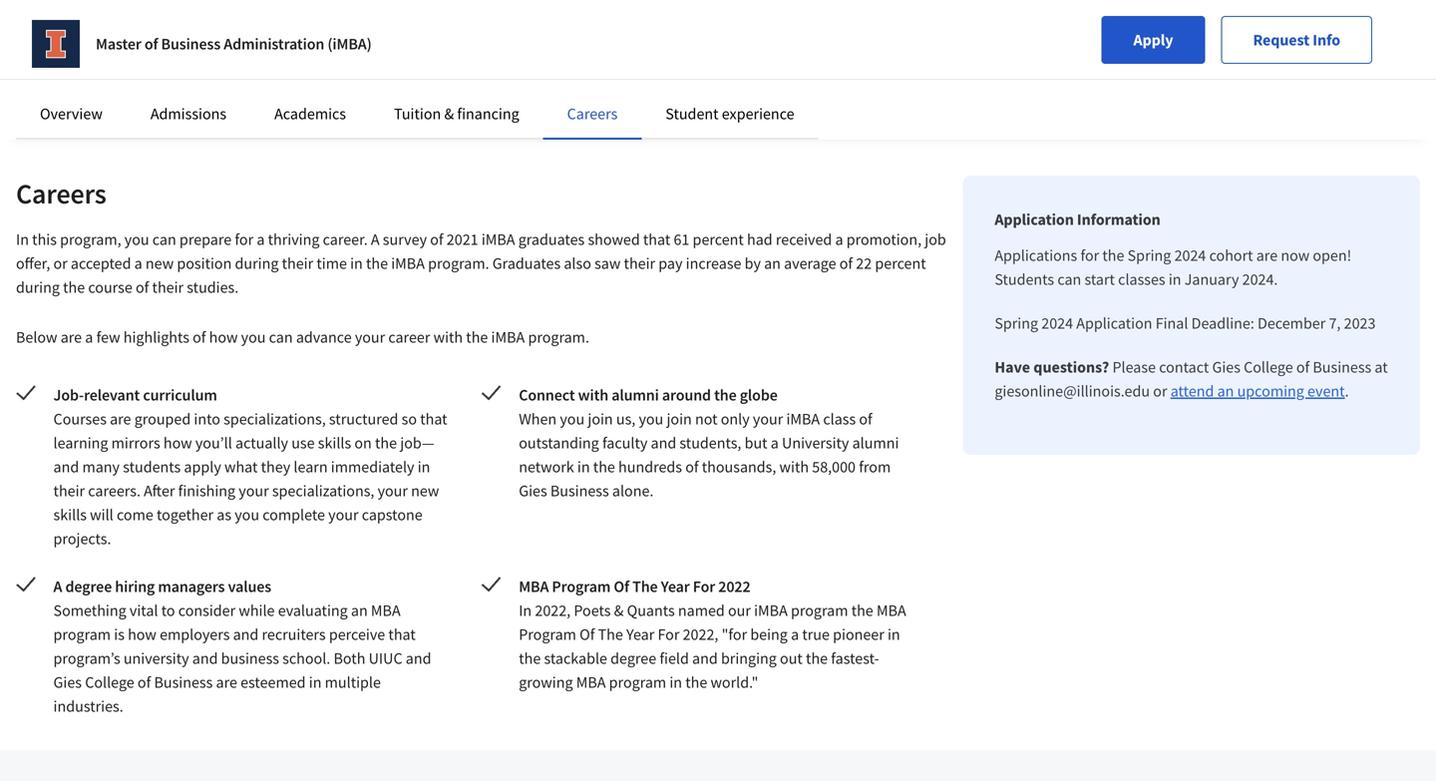 Task type: vqa. For each thing, say whether or not it's contained in the screenshot.
the right ·
no



Task type: locate. For each thing, give the bounding box(es) containing it.
1 vertical spatial 2022,
[[683, 625, 719, 645]]

request info button
[[1222, 16, 1373, 64]]

saw
[[595, 253, 621, 273]]

0 horizontal spatial of
[[580, 625, 595, 645]]

globe
[[740, 385, 778, 405]]

mirrors
[[111, 433, 160, 453]]

and down learning
[[53, 457, 79, 477]]

for up field
[[658, 625, 680, 645]]

a left survey
[[371, 230, 380, 249]]

spring
[[1128, 245, 1172, 265], [995, 313, 1039, 333]]

in down job—
[[418, 457, 431, 477]]

january
[[1185, 269, 1240, 289]]

1 horizontal spatial an
[[765, 253, 781, 273]]

applications
[[995, 245, 1078, 265]]

an inside a degree hiring managers values something vital to consider while evaluating an mba program is how employers and recruiters perceive that program's university and business school. both uiuc and gies college of business are esteemed in multiple industries.
[[351, 601, 368, 621]]

1 horizontal spatial of
[[614, 577, 630, 597]]

for up start on the top of page
[[1081, 245, 1100, 265]]

0 vertical spatial 2022,
[[535, 601, 571, 621]]

a left few
[[85, 327, 93, 347]]

the down "poets"
[[598, 625, 624, 645]]

are down "relevant"
[[110, 409, 131, 429]]

0 vertical spatial in
[[16, 230, 29, 249]]

0 horizontal spatial spring
[[995, 313, 1039, 333]]

info
[[1313, 30, 1341, 50]]

a right received
[[836, 230, 844, 249]]

students
[[995, 269, 1055, 289]]

join
[[588, 409, 613, 429], [667, 409, 692, 429]]

1 horizontal spatial join
[[667, 409, 692, 429]]

1 join from the left
[[588, 409, 613, 429]]

in down the outstanding
[[578, 457, 590, 477]]

the down accepted
[[63, 277, 85, 297]]

below are a few highlights of how you can advance your career with the imba program.
[[16, 327, 590, 347]]

1 vertical spatial skills
[[53, 505, 87, 525]]

a inside in this program, you can prepare for a thriving career. a survey of 2021 imba graduates showed that 61 percent had received a promotion, job offer, or accepted a new position during their time in the imba program. graduates also saw their pay increase by an average of 22 percent during the course of their studies.
[[371, 230, 380, 249]]

alumni up from
[[853, 433, 900, 453]]

2 horizontal spatial an
[[1218, 381, 1235, 401]]

gies down program's
[[53, 673, 82, 693]]

contact
[[1160, 357, 1210, 377]]

1 horizontal spatial &
[[614, 601, 624, 621]]

0 horizontal spatial 2024
[[1042, 313, 1074, 333]]

program up stackable
[[519, 625, 577, 645]]

how inside 'job-relevant curriculum courses are grouped into specializations, structured so that learning mirrors how you'll actually use skills on the job— and many students apply what they learn immediately in their careers. after finishing your specializations, your new skills will come together as you complete your capstone projects.'
[[164, 433, 192, 453]]

2 horizontal spatial gies
[[1213, 357, 1241, 377]]

college inside a degree hiring managers values something vital to consider while evaluating an mba program is how employers and recruiters perceive that program's university and business school. both uiuc and gies college of business are esteemed in multiple industries.
[[85, 673, 134, 693]]

increase
[[686, 253, 742, 273]]

their down many at the bottom of the page
[[53, 481, 85, 501]]

with right "career"
[[434, 327, 463, 347]]

1 vertical spatial an
[[1218, 381, 1235, 401]]

of left 2021
[[430, 230, 444, 249]]

job—
[[400, 433, 435, 453]]

2024 inside "applications for the spring 2024 cohort are now open! students can start classes in january 2024."
[[1175, 245, 1207, 265]]

percent up the increase
[[693, 230, 744, 249]]

can left start on the top of page
[[1058, 269, 1082, 289]]

specializations, down learn
[[272, 481, 375, 501]]

studies.
[[187, 277, 239, 297]]

0 horizontal spatial an
[[351, 601, 368, 621]]

in inside mba program of the year for 2022 in 2022, poets & quants named our imba program the mba program of the year for 2022, "for being a true pioneer in the stackable degree field and bringing out the fastest- growing mba program in the world."
[[519, 601, 532, 621]]

1 horizontal spatial spring
[[1128, 245, 1172, 265]]

0 vertical spatial new
[[146, 253, 174, 273]]

careers up this
[[16, 176, 107, 211]]

1 vertical spatial can
[[1058, 269, 1082, 289]]

of down "poets"
[[580, 625, 595, 645]]

tuition
[[394, 104, 441, 124]]

pioneer
[[833, 625, 885, 645]]

1 vertical spatial alumni
[[853, 433, 900, 453]]

to
[[161, 601, 175, 621]]

imba up being
[[755, 601, 788, 621]]

1 horizontal spatial that
[[420, 409, 448, 429]]

1 horizontal spatial program.
[[528, 327, 590, 347]]

0 horizontal spatial 2022,
[[535, 601, 571, 621]]

& right "poets"
[[614, 601, 624, 621]]

have questions?
[[995, 357, 1110, 377]]

1 vertical spatial gies
[[519, 481, 548, 501]]

1 horizontal spatial how
[[164, 433, 192, 453]]

.
[[1346, 381, 1350, 401]]

business down network
[[551, 481, 609, 501]]

of right the master
[[145, 34, 158, 54]]

22
[[856, 253, 872, 273]]

program up true
[[791, 601, 849, 621]]

students,
[[680, 433, 742, 453]]

please
[[1113, 357, 1157, 377]]

0 vertical spatial spring
[[1128, 245, 1172, 265]]

0 horizontal spatial college
[[85, 673, 134, 693]]

and right field
[[693, 649, 718, 669]]

imba inside mba program of the year for 2022 in 2022, poets & quants named our imba program the mba program of the year for 2022, "for being a true pioneer in the stackable degree field and bringing out the fastest- growing mba program in the world."
[[755, 601, 788, 621]]

a
[[257, 230, 265, 249], [836, 230, 844, 249], [134, 253, 142, 273], [85, 327, 93, 347], [771, 433, 779, 453], [791, 625, 799, 645]]

degree inside mba program of the year for 2022 in 2022, poets & quants named our imba program the mba program of the year for 2022, "for being a true pioneer in the stackable degree field and bringing out the fastest- growing mba program in the world."
[[611, 649, 657, 669]]

the down faculty
[[594, 457, 616, 477]]

program
[[791, 601, 849, 621], [53, 625, 111, 645], [609, 673, 667, 693]]

1 vertical spatial how
[[164, 433, 192, 453]]

degree
[[65, 577, 112, 597], [611, 649, 657, 669]]

in right classes
[[1169, 269, 1182, 289]]

imba for survey
[[482, 230, 515, 249]]

0 vertical spatial an
[[765, 253, 781, 273]]

0 vertical spatial with
[[434, 327, 463, 347]]

a left true
[[791, 625, 799, 645]]

so
[[402, 409, 417, 429]]

a up something
[[53, 577, 62, 597]]

2022, left "poets"
[[535, 601, 571, 621]]

college up industries. at the left of page
[[85, 673, 134, 693]]

application down start on the top of page
[[1077, 313, 1153, 333]]

percent down promotion,
[[876, 253, 927, 273]]

how down grouped
[[164, 433, 192, 453]]

of right 'class'
[[860, 409, 873, 429]]

position
[[177, 253, 232, 273]]

0 vertical spatial that
[[644, 230, 671, 249]]

1 vertical spatial a
[[53, 577, 62, 597]]

join left us,
[[588, 409, 613, 429]]

imba up connect
[[492, 327, 525, 347]]

can inside "applications for the spring 2024 cohort are now open! students can start classes in january 2024."
[[1058, 269, 1082, 289]]

academics link
[[275, 104, 346, 124]]

an right the attend
[[1218, 381, 1235, 401]]

2021
[[447, 230, 479, 249]]

1 vertical spatial degree
[[611, 649, 657, 669]]

0 horizontal spatial for
[[235, 230, 254, 249]]

business
[[221, 649, 279, 669]]

1 vertical spatial spring
[[995, 313, 1039, 333]]

&
[[445, 104, 454, 124], [614, 601, 624, 621]]

that right "so"
[[420, 409, 448, 429]]

you up accepted
[[125, 230, 149, 249]]

the up start on the top of page
[[1103, 245, 1125, 265]]

2022, down the named
[[683, 625, 719, 645]]

can left advance
[[269, 327, 293, 347]]

an up perceive on the bottom left of the page
[[351, 601, 368, 621]]

1 vertical spatial new
[[411, 481, 439, 501]]

0 horizontal spatial degree
[[65, 577, 112, 597]]

you inside in this program, you can prepare for a thriving career. a survey of 2021 imba graduates showed that 61 percent had received a promotion, job offer, or accepted a new position during their time in the imba program. graduates also saw their pay increase by an average of 22 percent during the course of their studies.
[[125, 230, 149, 249]]

spring inside "applications for the spring 2024 cohort are now open! students can start classes in january 2024."
[[1128, 245, 1172, 265]]

immediately
[[331, 457, 415, 477]]

graduates
[[519, 230, 585, 249]]

gies up "attend an upcoming event" link
[[1213, 357, 1241, 377]]

during
[[235, 253, 279, 273], [16, 277, 60, 297]]

in inside "applications for the spring 2024 cohort are now open! students can start classes in january 2024."
[[1169, 269, 1182, 289]]

but
[[745, 433, 768, 453]]

gies inside a degree hiring managers values something vital to consider while evaluating an mba program is how employers and recruiters perceive that program's university and business school. both uiuc and gies college of business are esteemed in multiple industries.
[[53, 673, 82, 693]]

they
[[261, 457, 291, 477]]

program up program's
[[53, 625, 111, 645]]

year down quants
[[627, 625, 655, 645]]

2022,
[[535, 601, 571, 621], [683, 625, 719, 645]]

business up the .
[[1314, 357, 1372, 377]]

attend an upcoming event .
[[1171, 381, 1350, 401]]

poets
[[574, 601, 611, 621]]

or inside please contact gies college of business at giesonline@illinois.edu or
[[1154, 381, 1168, 401]]

program down field
[[609, 673, 667, 693]]

1 vertical spatial college
[[85, 673, 134, 693]]

highlights
[[124, 327, 190, 347]]

how down studies.
[[209, 327, 238, 347]]

business inside please contact gies college of business at giesonline@illinois.edu or
[[1314, 357, 1372, 377]]

year up quants
[[661, 577, 690, 597]]

1 vertical spatial of
[[580, 625, 595, 645]]

2 horizontal spatial with
[[780, 457, 809, 477]]

actually
[[236, 433, 288, 453]]

employers
[[160, 625, 230, 645]]

is
[[114, 625, 125, 645]]

are down "business" at bottom
[[216, 673, 237, 693]]

1 horizontal spatial college
[[1245, 357, 1294, 377]]

applications for the spring 2024 cohort are now open! students can start classes in january 2024.
[[995, 245, 1352, 289]]

students
[[123, 457, 181, 477]]

an inside in this program, you can prepare for a thriving career. a survey of 2021 imba graduates showed that 61 percent had received a promotion, job offer, or accepted a new position during their time in the imba program. graduates also saw their pay increase by an average of 22 percent during the course of their studies.
[[765, 253, 781, 273]]

careers left the student
[[567, 104, 618, 124]]

structured
[[329, 409, 399, 429]]

that inside in this program, you can prepare for a thriving career. a survey of 2021 imba graduates showed that 61 percent had received a promotion, job offer, or accepted a new position during their time in the imba program. graduates also saw their pay increase by an average of 22 percent during the course of their studies.
[[644, 230, 671, 249]]

0 vertical spatial program.
[[428, 253, 490, 273]]

2 vertical spatial an
[[351, 601, 368, 621]]

1 horizontal spatial for
[[1081, 245, 1100, 265]]

0 horizontal spatial in
[[16, 230, 29, 249]]

you right us,
[[639, 409, 664, 429]]

1 horizontal spatial degree
[[611, 649, 657, 669]]

a
[[371, 230, 380, 249], [53, 577, 62, 597]]

0 vertical spatial careers
[[567, 104, 618, 124]]

0 horizontal spatial percent
[[693, 230, 744, 249]]

in inside a degree hiring managers values something vital to consider while evaluating an mba program is how employers and recruiters perceive that program's university and business school. both uiuc and gies college of business are esteemed in multiple industries.
[[309, 673, 322, 693]]

program. up connect
[[528, 327, 590, 347]]

can left the prepare on the top left of the page
[[152, 230, 176, 249]]

in right 'time' at the top
[[350, 253, 363, 273]]

1 horizontal spatial can
[[269, 327, 293, 347]]

how
[[209, 327, 238, 347], [164, 433, 192, 453], [128, 625, 157, 645]]

skills left "on" at the left of page
[[318, 433, 351, 453]]

during down thriving
[[235, 253, 279, 273]]

spring up classes
[[1128, 245, 1172, 265]]

you right as
[[235, 505, 259, 525]]

imba right 2021
[[482, 230, 515, 249]]

specializations, up actually on the bottom left of the page
[[224, 409, 326, 429]]

out
[[780, 649, 803, 669]]

of up quants
[[614, 577, 630, 597]]

of
[[614, 577, 630, 597], [580, 625, 595, 645]]

58,000
[[813, 457, 856, 477]]

program. inside in this program, you can prepare for a thriving career. a survey of 2021 imba graduates showed that 61 percent had received a promotion, job offer, or accepted a new position during their time in the imba program. graduates also saw their pay increase by an average of 22 percent during the course of their studies.
[[428, 253, 490, 273]]

the inside 'job-relevant curriculum courses are grouped into specializations, structured so that learning mirrors how you'll actually use skills on the job— and many students apply what they learn immediately in their careers. after finishing your specializations, your new skills will come together as you complete your capstone projects.'
[[375, 433, 397, 453]]

how inside a degree hiring managers values something vital to consider while evaluating an mba program is how employers and recruiters perceive that program's university and business school. both uiuc and gies college of business are esteemed in multiple industries.
[[128, 625, 157, 645]]

of inside a degree hiring managers values something vital to consider while evaluating an mba program is how employers and recruiters perceive that program's university and business school. both uiuc and gies college of business are esteemed in multiple industries.
[[138, 673, 151, 693]]

or right offer,
[[53, 253, 68, 273]]

mba down stackable
[[577, 673, 606, 693]]

specializations,
[[224, 409, 326, 429], [272, 481, 375, 501]]

can
[[152, 230, 176, 249], [1058, 269, 1082, 289], [269, 327, 293, 347]]

2 horizontal spatial program
[[791, 601, 849, 621]]

0 vertical spatial a
[[371, 230, 380, 249]]

1 horizontal spatial application
[[1077, 313, 1153, 333]]

careers
[[567, 104, 618, 124], [16, 176, 107, 211]]

2024
[[1175, 245, 1207, 265], [1042, 313, 1074, 333]]

the down field
[[686, 673, 708, 693]]

new left position
[[146, 253, 174, 273]]

or inside in this program, you can prepare for a thriving career. a survey of 2021 imba graduates showed that 61 percent had received a promotion, job offer, or accepted a new position during their time in the imba program. graduates also saw their pay increase by an average of 22 percent during the course of their studies.
[[53, 253, 68, 273]]

new inside 'job-relevant curriculum courses are grouped into specializations, structured so that learning mirrors how you'll actually use skills on the job— and many students apply what they learn immediately in their careers. after finishing your specializations, your new skills will come together as you complete your capstone projects.'
[[411, 481, 439, 501]]

in right pioneer
[[888, 625, 901, 645]]

0 vertical spatial can
[[152, 230, 176, 249]]

cohort
[[1210, 245, 1254, 265]]

degree left field
[[611, 649, 657, 669]]

the up only
[[715, 385, 737, 405]]

in left this
[[16, 230, 29, 249]]

gies down network
[[519, 481, 548, 501]]

0 horizontal spatial or
[[53, 253, 68, 273]]

2 horizontal spatial can
[[1058, 269, 1082, 289]]

in this program, you can prepare for a thriving career. a survey of 2021 imba graduates showed that 61 percent had received a promotion, job offer, or accepted a new position during their time in the imba program. graduates also saw their pay increase by an average of 22 percent during the course of their studies.
[[16, 230, 947, 297]]

application
[[995, 210, 1075, 230], [1077, 313, 1153, 333]]

administration
[[224, 34, 325, 54]]

evaluating
[[278, 601, 348, 621]]

a degree hiring managers values something vital to consider while evaluating an mba program is how employers and recruiters perceive that program's university and business school. both uiuc and gies college of business are esteemed in multiple industries.
[[53, 577, 432, 716]]

1 horizontal spatial or
[[1154, 381, 1168, 401]]

2 vertical spatial gies
[[53, 673, 82, 693]]

questions?
[[1034, 357, 1110, 377]]

1 vertical spatial with
[[578, 385, 609, 405]]

are inside a degree hiring managers values something vital to consider while evaluating an mba program is how employers and recruiters perceive that program's university and business school. both uiuc and gies college of business are esteemed in multiple industries.
[[216, 673, 237, 693]]

1 vertical spatial 2024
[[1042, 313, 1074, 333]]

2 join from the left
[[667, 409, 692, 429]]

you up the outstanding
[[560, 409, 585, 429]]

1 horizontal spatial gies
[[519, 481, 548, 501]]

how right is
[[128, 625, 157, 645]]

1 horizontal spatial careers
[[567, 104, 618, 124]]

0 vertical spatial specializations,
[[224, 409, 326, 429]]

1 vertical spatial specializations,
[[272, 481, 375, 501]]

0 vertical spatial during
[[235, 253, 279, 273]]

1 horizontal spatial 2022,
[[683, 625, 719, 645]]

1 horizontal spatial new
[[411, 481, 439, 501]]

business inside a degree hiring managers values something vital to consider while evaluating an mba program is how employers and recruiters perceive that program's university and business school. both uiuc and gies college of business are esteemed in multiple industries.
[[154, 673, 213, 693]]

2 vertical spatial that
[[389, 625, 416, 645]]

with
[[434, 327, 463, 347], [578, 385, 609, 405], [780, 457, 809, 477]]

tuition & financing
[[394, 104, 520, 124]]

learning
[[53, 433, 108, 453]]

1 horizontal spatial the
[[633, 577, 658, 597]]

0 horizontal spatial new
[[146, 253, 174, 273]]

1 vertical spatial year
[[627, 625, 655, 645]]

0 vertical spatial for
[[693, 577, 716, 597]]

during down offer,
[[16, 277, 60, 297]]

0 vertical spatial or
[[53, 253, 68, 273]]

program. down 2021
[[428, 253, 490, 273]]

attend
[[1171, 381, 1215, 401]]

are inside "applications for the spring 2024 cohort are now open! students can start classes in january 2024."
[[1257, 245, 1278, 265]]

2 vertical spatial how
[[128, 625, 157, 645]]

below
[[16, 327, 57, 347]]

a right the but
[[771, 433, 779, 453]]

(imba)
[[328, 34, 372, 54]]

a right accepted
[[134, 253, 142, 273]]

0 horizontal spatial careers
[[16, 176, 107, 211]]

offer,
[[16, 253, 50, 273]]

1 horizontal spatial in
[[519, 601, 532, 621]]

true
[[803, 625, 830, 645]]

in
[[16, 230, 29, 249], [519, 601, 532, 621]]

0 vertical spatial gies
[[1213, 357, 1241, 377]]

1 vertical spatial for
[[658, 625, 680, 645]]

0 horizontal spatial year
[[627, 625, 655, 645]]

2 vertical spatial with
[[780, 457, 809, 477]]

in left "poets"
[[519, 601, 532, 621]]

in inside in this program, you can prepare for a thriving career. a survey of 2021 imba graduates showed that 61 percent had received a promotion, job offer, or accepted a new position during their time in the imba program. graduates also saw their pay increase by an average of 22 percent during the course of their studies.
[[16, 230, 29, 249]]

are up 2024.
[[1257, 245, 1278, 265]]

apply
[[184, 457, 221, 477]]

0 vertical spatial how
[[209, 327, 238, 347]]

0 horizontal spatial how
[[128, 625, 157, 645]]

a inside connect with alumni around the globe when you join us, you join not only your imba class of outstanding faculty and students, but a university alumni network in the hundreds of thousands, with 58,000 from gies business alone.
[[771, 433, 779, 453]]

connect
[[519, 385, 575, 405]]

event
[[1308, 381, 1346, 401]]

1 vertical spatial program
[[53, 625, 111, 645]]

join down around
[[667, 409, 692, 429]]

1 horizontal spatial 2024
[[1175, 245, 1207, 265]]

the right "career"
[[466, 327, 488, 347]]

1 horizontal spatial alumni
[[853, 433, 900, 453]]

college up upcoming
[[1245, 357, 1294, 377]]

1 horizontal spatial percent
[[876, 253, 927, 273]]

2 horizontal spatial that
[[644, 230, 671, 249]]

0 horizontal spatial that
[[389, 625, 416, 645]]



Task type: describe. For each thing, give the bounding box(es) containing it.
please contact gies college of business at giesonline@illinois.edu or
[[995, 357, 1389, 401]]

college inside please contact gies college of business at giesonline@illinois.edu or
[[1245, 357, 1294, 377]]

apply
[[1134, 30, 1174, 50]]

& inside mba program of the year for 2022 in 2022, poets & quants named our imba program the mba program of the year for 2022, "for being a true pioneer in the stackable degree field and bringing out the fastest- growing mba program in the world."
[[614, 601, 624, 621]]

careers.
[[88, 481, 141, 501]]

you inside 'job-relevant curriculum courses are grouped into specializations, structured so that learning mirrors how you'll actually use skills on the job— and many students apply what they learn immediately in their careers. after finishing your specializations, your new skills will come together as you complete your capstone projects.'
[[235, 505, 259, 525]]

a inside a degree hiring managers values something vital to consider while evaluating an mba program is how employers and recruiters perceive that program's university and business school. both uiuc and gies college of business are esteemed in multiple industries.
[[53, 577, 62, 597]]

job
[[925, 230, 947, 249]]

program's
[[53, 649, 120, 669]]

a inside mba program of the year for 2022 in 2022, poets & quants named our imba program the mba program of the year for 2022, "for being a true pioneer in the stackable degree field and bringing out the fastest- growing mba program in the world."
[[791, 625, 799, 645]]

course
[[88, 277, 133, 297]]

complete
[[263, 505, 325, 525]]

thousands,
[[702, 457, 777, 477]]

master
[[96, 34, 141, 54]]

master of business administration (imba)
[[96, 34, 372, 54]]

the inside "applications for the spring 2024 cohort are now open! students can start classes in january 2024."
[[1103, 245, 1125, 265]]

and down 'employers'
[[192, 649, 218, 669]]

your down what
[[239, 481, 269, 501]]

tuition & financing link
[[394, 104, 520, 124]]

experience
[[722, 104, 795, 124]]

and right uiuc
[[406, 649, 432, 669]]

something
[[53, 601, 126, 621]]

the down survey
[[366, 253, 388, 273]]

alone.
[[613, 481, 654, 501]]

their inside 'job-relevant curriculum courses are grouped into specializations, structured so that learning mirrors how you'll actually use skills on the job— and many students apply what they learn immediately in their careers. after finishing your specializations, your new skills will come together as you complete your capstone projects.'
[[53, 481, 85, 501]]

request
[[1254, 30, 1310, 50]]

0 vertical spatial year
[[661, 577, 690, 597]]

network
[[519, 457, 575, 477]]

also
[[564, 253, 592, 273]]

capstone
[[362, 505, 423, 525]]

2023
[[1345, 313, 1377, 333]]

their left pay on the left top
[[624, 253, 656, 273]]

come
[[117, 505, 153, 525]]

curriculum
[[143, 385, 217, 405]]

perceive
[[329, 625, 385, 645]]

giesonline@illinois.edu
[[995, 381, 1151, 401]]

in inside in this program, you can prepare for a thriving career. a survey of 2021 imba graduates showed that 61 percent had received a promotion, job offer, or accepted a new position during their time in the imba program. graduates also saw their pay increase by an average of 22 percent during the course of their studies.
[[350, 253, 363, 273]]

academics
[[275, 104, 346, 124]]

your left capstone
[[328, 505, 359, 525]]

not
[[696, 409, 718, 429]]

business inside connect with alumni around the globe when you join us, you join not only your imba class of outstanding faculty and students, but a university alumni network in the hundreds of thousands, with 58,000 from gies business alone.
[[551, 481, 609, 501]]

0 horizontal spatial skills
[[53, 505, 87, 525]]

managers
[[158, 577, 225, 597]]

2022
[[719, 577, 751, 597]]

use
[[292, 433, 315, 453]]

student
[[666, 104, 719, 124]]

field
[[660, 649, 689, 669]]

1 vertical spatial application
[[1077, 313, 1153, 333]]

university of illinois gies college of business logo image
[[32, 20, 80, 68]]

0 vertical spatial program
[[791, 601, 849, 621]]

university
[[782, 433, 850, 453]]

us,
[[617, 409, 636, 429]]

multiple
[[325, 673, 381, 693]]

what
[[225, 457, 258, 477]]

request info
[[1254, 30, 1341, 50]]

the up pioneer
[[852, 601, 874, 621]]

overview
[[40, 104, 103, 124]]

around
[[662, 385, 711, 405]]

in down field
[[670, 673, 683, 693]]

mba up pioneer
[[877, 601, 907, 621]]

of right highlights
[[193, 327, 206, 347]]

the down true
[[806, 649, 828, 669]]

when
[[519, 409, 557, 429]]

can inside in this program, you can prepare for a thriving career. a survey of 2021 imba graduates showed that 61 percent had received a promotion, job offer, or accepted a new position during their time in the imba program. graduates also saw their pay increase by an average of 22 percent during the course of their studies.
[[152, 230, 176, 249]]

that inside a degree hiring managers values something vital to consider while evaluating an mba program is how employers and recruiters perceive that program's university and business school. both uiuc and gies college of business are esteemed in multiple industries.
[[389, 625, 416, 645]]

you left advance
[[241, 327, 266, 347]]

courses
[[53, 409, 107, 429]]

0 vertical spatial application
[[995, 210, 1075, 230]]

this
[[32, 230, 57, 249]]

1 vertical spatial program
[[519, 625, 577, 645]]

from
[[859, 457, 891, 477]]

in inside 'job-relevant curriculum courses are grouped into specializations, structured so that learning mirrors how you'll actually use skills on the job— and many students apply what they learn immediately in their careers. after finishing your specializations, your new skills will come together as you complete your capstone projects.'
[[418, 457, 431, 477]]

industries.
[[53, 697, 123, 716]]

imba for career
[[492, 327, 525, 347]]

pay
[[659, 253, 683, 273]]

that inside 'job-relevant curriculum courses are grouped into specializations, structured so that learning mirrors how you'll actually use skills on the job— and many students apply what they learn immediately in their careers. after finishing your specializations, your new skills will come together as you complete your capstone projects.'
[[420, 409, 448, 429]]

your left "career"
[[355, 327, 385, 347]]

classes
[[1119, 269, 1166, 289]]

thriving
[[268, 230, 320, 249]]

1 vertical spatial careers
[[16, 176, 107, 211]]

are inside 'job-relevant curriculum courses are grouped into specializations, structured so that learning mirrors how you'll actually use skills on the job— and many students apply what they learn immediately in their careers. after finishing your specializations, your new skills will come together as you complete your capstone projects.'
[[110, 409, 131, 429]]

financing
[[457, 104, 520, 124]]

their down position
[[152, 277, 184, 297]]

student experience link
[[666, 104, 795, 124]]

2 horizontal spatial how
[[209, 327, 238, 347]]

imba inside connect with alumni around the globe when you join us, you join not only your imba class of outstanding faculty and students, but a university alumni network in the hundreds of thousands, with 58,000 from gies business alone.
[[787, 409, 820, 429]]

finishing
[[178, 481, 236, 501]]

both
[[334, 649, 366, 669]]

prepare
[[180, 230, 232, 249]]

0 vertical spatial the
[[633, 577, 658, 597]]

recruiters
[[262, 625, 326, 645]]

imba for quants
[[755, 601, 788, 621]]

and inside mba program of the year for 2022 in 2022, poets & quants named our imba program the mba program of the year for 2022, "for being a true pioneer in the stackable degree field and bringing out the fastest- growing mba program in the world."
[[693, 649, 718, 669]]

bringing
[[721, 649, 777, 669]]

career
[[389, 327, 430, 347]]

your inside connect with alumni around the globe when you join us, you join not only your imba class of outstanding faculty and students, but a university alumni network in the hundreds of thousands, with 58,000 from gies business alone.
[[753, 409, 784, 429]]

named
[[678, 601, 725, 621]]

imba down survey
[[391, 253, 425, 273]]

our
[[728, 601, 751, 621]]

information
[[1078, 210, 1161, 230]]

only
[[721, 409, 750, 429]]

december
[[1258, 313, 1327, 333]]

1 horizontal spatial skills
[[318, 433, 351, 453]]

hiring
[[115, 577, 155, 597]]

career.
[[323, 230, 368, 249]]

program inside a degree hiring managers values something vital to consider while evaluating an mba program is how employers and recruiters perceive that program's university and business school. both uiuc and gies college of business are esteemed in multiple industries.
[[53, 625, 111, 645]]

fastest-
[[832, 649, 880, 669]]

you'll
[[195, 433, 232, 453]]

of left 22
[[840, 253, 853, 273]]

start
[[1085, 269, 1116, 289]]

2 vertical spatial can
[[269, 327, 293, 347]]

gies inside connect with alumni around the globe when you join us, you join not only your imba class of outstanding faculty and students, but a university alumni network in the hundreds of thousands, with 58,000 from gies business alone.
[[519, 481, 548, 501]]

degree inside a degree hiring managers values something vital to consider while evaluating an mba program is how employers and recruiters perceive that program's university and business school. both uiuc and gies college of business are esteemed in multiple industries.
[[65, 577, 112, 597]]

0 vertical spatial percent
[[693, 230, 744, 249]]

0 vertical spatial program
[[552, 577, 611, 597]]

for inside in this program, you can prepare for a thriving career. a survey of 2021 imba graduates showed that 61 percent had received a promotion, job offer, or accepted a new position during their time in the imba program. graduates also saw their pay increase by an average of 22 percent during the course of their studies.
[[235, 230, 254, 249]]

0 vertical spatial of
[[614, 577, 630, 597]]

of inside please contact gies college of business at giesonline@illinois.edu or
[[1297, 357, 1310, 377]]

learn
[[294, 457, 328, 477]]

business up admissions
[[161, 34, 221, 54]]

the up growing
[[519, 649, 541, 669]]

1 vertical spatial percent
[[876, 253, 927, 273]]

consider
[[178, 601, 236, 621]]

many
[[82, 457, 120, 477]]

their down thriving
[[282, 253, 314, 273]]

university
[[124, 649, 189, 669]]

for inside "applications for the spring 2024 cohort are now open! students can start classes in january 2024."
[[1081, 245, 1100, 265]]

gies inside please contact gies college of business at giesonline@illinois.edu or
[[1213, 357, 1241, 377]]

at
[[1376, 357, 1389, 377]]

of right "course"
[[136, 277, 149, 297]]

0 horizontal spatial the
[[598, 625, 624, 645]]

into
[[194, 409, 221, 429]]

0 horizontal spatial for
[[658, 625, 680, 645]]

mba up stackable
[[519, 577, 549, 597]]

esteemed
[[241, 673, 306, 693]]

0 vertical spatial &
[[445, 104, 454, 124]]

mba inside a degree hiring managers values something vital to consider while evaluating an mba program is how employers and recruiters perceive that program's university and business school. both uiuc and gies college of business are esteemed in multiple industries.
[[371, 601, 401, 621]]

class
[[824, 409, 856, 429]]

0 horizontal spatial alumni
[[612, 385, 659, 405]]

and inside 'job-relevant curriculum courses are grouped into specializations, structured so that learning mirrors how you'll actually use skills on the job— and many students apply what they learn immediately in their careers. after finishing your specializations, your new skills will come together as you complete your capstone projects.'
[[53, 457, 79, 477]]

and inside connect with alumni around the globe when you join us, you join not only your imba class of outstanding faculty and students, but a university alumni network in the hundreds of thousands, with 58,000 from gies business alone.
[[651, 433, 677, 453]]

1 horizontal spatial during
[[235, 253, 279, 273]]

quants
[[627, 601, 675, 621]]

admissions link
[[151, 104, 227, 124]]

after
[[144, 481, 175, 501]]

of down students,
[[686, 457, 699, 477]]

1 vertical spatial program.
[[528, 327, 590, 347]]

your up capstone
[[378, 481, 408, 501]]

1 horizontal spatial with
[[578, 385, 609, 405]]

1 horizontal spatial for
[[693, 577, 716, 597]]

promotion,
[[847, 230, 922, 249]]

in inside connect with alumni around the globe when you join us, you join not only your imba class of outstanding faculty and students, but a university alumni network in the hundreds of thousands, with 58,000 from gies business alone.
[[578, 457, 590, 477]]

and up "business" at bottom
[[233, 625, 259, 645]]

faculty
[[603, 433, 648, 453]]

a left thriving
[[257, 230, 265, 249]]

1 vertical spatial during
[[16, 277, 60, 297]]

average
[[784, 253, 837, 273]]

are right below
[[61, 327, 82, 347]]

new inside in this program, you can prepare for a thriving career. a survey of 2021 imba graduates showed that 61 percent had received a promotion, job offer, or accepted a new position during their time in the imba program. graduates also saw their pay increase by an average of 22 percent during the course of their studies.
[[146, 253, 174, 273]]

1 horizontal spatial program
[[609, 673, 667, 693]]

vital
[[130, 601, 158, 621]]



